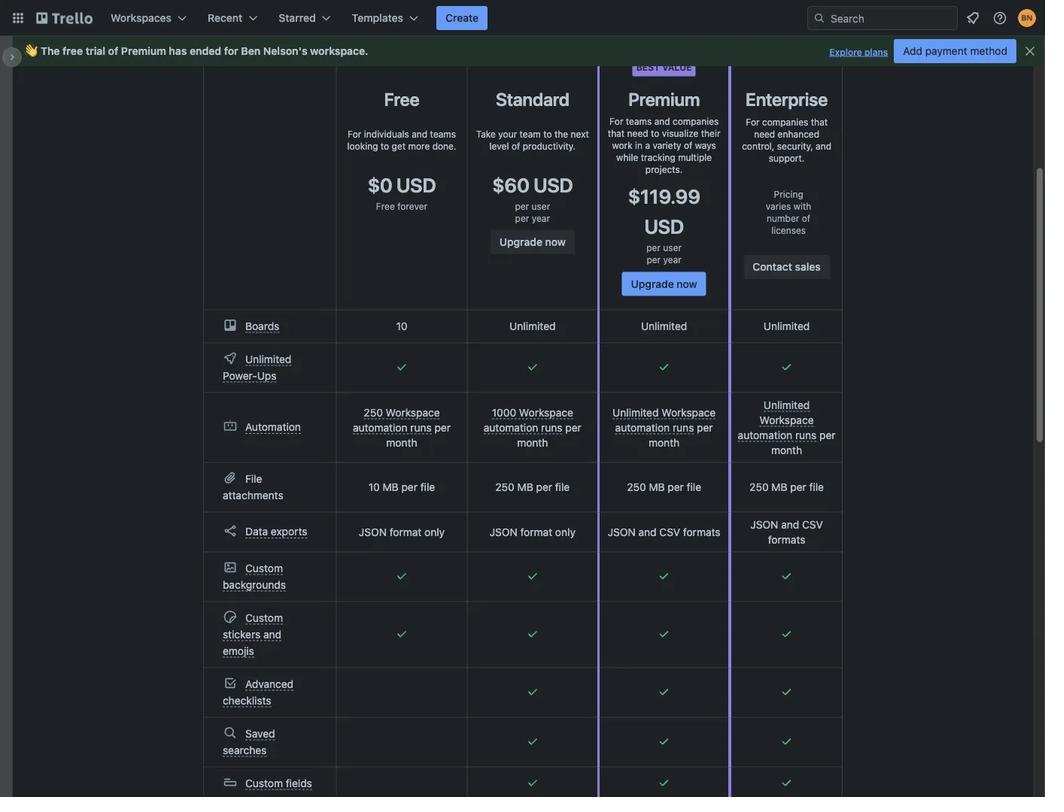 Task type: describe. For each thing, give the bounding box(es) containing it.
free inside '$0 usd free forever'
[[376, 201, 395, 211]]

take
[[476, 129, 496, 139]]

$0
[[368, 173, 392, 196]]

payment
[[925, 45, 968, 57]]

teams inside for individuals and teams looking to get more done.
[[430, 129, 456, 139]]

1000
[[492, 406, 516, 419]]

templates button
[[343, 6, 427, 30]]

companies inside premium for teams and companies that need to visualize their work in a variety of ways while tracking multiple projects.
[[673, 116, 719, 127]]

👋
[[24, 45, 35, 57]]

nelson's
[[263, 45, 307, 57]]

10 mb per file
[[369, 481, 435, 494]]

primary element
[[0, 0, 1045, 36]]

the
[[41, 45, 60, 57]]

10 for 10 mb per file
[[369, 481, 380, 494]]

workspaces
[[111, 12, 172, 24]]

premium inside premium for teams and companies that need to visualize their work in a variety of ways while tracking multiple projects.
[[628, 88, 700, 109]]

upgrade now for $119.99 usd
[[631, 278, 697, 290]]

upgrade now button for $119.99 usd
[[622, 272, 706, 296]]

backgrounds
[[223, 579, 286, 591]]

explore plans
[[830, 47, 888, 57]]

Search field
[[825, 7, 957, 29]]

plans
[[865, 47, 888, 57]]

exports
[[271, 526, 307, 538]]

upgrade for $119.99 usd
[[631, 278, 674, 290]]

visualize
[[662, 128, 699, 139]]

usd for $60
[[534, 173, 573, 196]]

custom for fields
[[245, 777, 283, 790]]

trial
[[86, 45, 105, 57]]

custom for backgrounds
[[245, 562, 283, 575]]

team
[[520, 129, 541, 139]]

banner containing 👋
[[12, 36, 1045, 66]]

of inside banner
[[108, 45, 118, 57]]

csv inside "json and csv formats"
[[802, 518, 823, 531]]

for
[[224, 45, 238, 57]]

1 only from the left
[[424, 526, 445, 538]]

upgrade now for $60 usd
[[499, 236, 566, 248]]

1 json format only from the left
[[359, 526, 445, 538]]

per month for unlimited workspace automation runs
[[649, 421, 713, 449]]

stickers
[[223, 628, 261, 641]]

need inside enterprise for companies that need enhanced control, security, and support.
[[754, 129, 775, 139]]

4 mb from the left
[[772, 481, 788, 494]]

pricing
[[774, 189, 803, 199]]

projects.
[[646, 164, 683, 175]]

2 only from the left
[[555, 526, 576, 538]]

checklists
[[223, 695, 271, 707]]

search image
[[813, 12, 825, 24]]

to inside for individuals and teams looking to get more done.
[[381, 141, 389, 151]]

for for enterprise
[[746, 117, 760, 127]]

$60
[[492, 173, 530, 196]]

that inside premium for teams and companies that need to visualize their work in a variety of ways while tracking multiple projects.
[[608, 128, 625, 139]]

.
[[365, 45, 368, 57]]

to inside take your team to the next level of productivity.
[[543, 129, 552, 139]]

a
[[645, 140, 650, 151]]

$0 usd free forever
[[368, 173, 436, 211]]

and inside premium for teams and companies that need to visualize their work in a variety of ways while tracking multiple projects.
[[654, 116, 670, 127]]

the
[[554, 129, 568, 139]]

attachments
[[223, 489, 283, 502]]

with
[[794, 201, 812, 211]]

control,
[[742, 141, 775, 151]]

0 notifications image
[[964, 9, 982, 27]]

templates
[[352, 12, 403, 24]]

automation inside 250 workspace automation runs
[[353, 421, 408, 434]]

recent button
[[199, 6, 267, 30]]

per month for 1000 workspace automation runs
[[517, 421, 582, 449]]

premium for teams and companies that need to visualize their work in a variety of ways while tracking multiple projects.
[[608, 88, 720, 175]]

👋 the free trial of premium has ended for ben nelson's workspace .
[[24, 45, 368, 57]]

1 format from the left
[[390, 526, 422, 538]]

recent
[[208, 12, 243, 24]]

add payment method button
[[894, 39, 1017, 63]]

3 mb from the left
[[649, 481, 665, 494]]

pricing varies with number of licenses
[[766, 189, 812, 236]]

month for 250
[[386, 436, 417, 449]]

create button
[[436, 6, 488, 30]]

workspaces button
[[102, 6, 196, 30]]

custom fields
[[245, 777, 312, 790]]

0 vertical spatial free
[[384, 89, 419, 110]]

add payment method
[[903, 45, 1008, 57]]

emojis
[[223, 645, 254, 657]]

contact sales
[[753, 261, 821, 273]]

number
[[767, 213, 799, 223]]

has
[[169, 45, 187, 57]]

standard
[[496, 89, 569, 110]]

for individuals and teams looking to get more done.
[[347, 129, 456, 151]]

2 format from the left
[[520, 526, 552, 538]]

support.
[[769, 153, 805, 163]]

user for $60
[[532, 201, 550, 211]]

open information menu image
[[993, 11, 1008, 26]]

advanced checklists
[[223, 678, 294, 707]]

automation inside 1000 workspace automation runs
[[484, 421, 538, 434]]

unlimited power-ups
[[223, 353, 291, 382]]

custom backgrounds
[[223, 562, 286, 591]]

multiple
[[678, 152, 712, 163]]

workspace inside 1000 workspace automation runs
[[519, 406, 573, 419]]

forever
[[397, 201, 428, 211]]

ups
[[257, 369, 277, 382]]

ways
[[695, 140, 716, 151]]

$119.99 usd per user per year
[[628, 185, 700, 265]]

now for $60 usd
[[545, 236, 566, 248]]

back to home image
[[36, 6, 93, 30]]

add
[[903, 45, 923, 57]]

0 horizontal spatial json and csv formats
[[608, 526, 721, 538]]

enterprise
[[746, 89, 828, 110]]

work
[[612, 140, 633, 151]]

ben nelson (bennelson96) image
[[1018, 9, 1036, 27]]

automation
[[245, 421, 301, 433]]

explore
[[830, 47, 862, 57]]

of inside take your team to the next level of productivity.
[[512, 141, 520, 151]]

file
[[245, 473, 262, 485]]

upgrade now button for $60 usd
[[490, 230, 575, 254]]

saved
[[245, 728, 275, 740]]

tracking
[[641, 152, 676, 163]]

1 horizontal spatial unlimited workspace automation runs
[[738, 399, 817, 441]]

in
[[635, 140, 643, 151]]

per month for 250 workspace automation runs
[[386, 421, 451, 449]]

data exports
[[245, 526, 307, 538]]

looking
[[347, 141, 378, 151]]

while
[[616, 152, 638, 163]]

their
[[701, 128, 720, 139]]

individuals
[[364, 129, 409, 139]]

licenses
[[771, 225, 806, 236]]



Task type: vqa. For each thing, say whether or not it's contained in the screenshot.


Task type: locate. For each thing, give the bounding box(es) containing it.
json format only
[[359, 526, 445, 538], [490, 526, 576, 538]]

1 horizontal spatial only
[[555, 526, 576, 538]]

2 month from the left
[[517, 436, 548, 449]]

2 horizontal spatial for
[[746, 117, 760, 127]]

for up the control,
[[746, 117, 760, 127]]

1 horizontal spatial year
[[663, 255, 682, 265]]

year
[[532, 213, 550, 223], [663, 255, 682, 265]]

0 vertical spatial 10
[[396, 320, 407, 333]]

unlimited inside unlimited power-ups
[[245, 353, 291, 365]]

upgrade for $60 usd
[[499, 236, 543, 248]]

free
[[384, 89, 419, 110], [376, 201, 395, 211]]

mb
[[383, 481, 399, 494], [517, 481, 533, 494], [649, 481, 665, 494], [772, 481, 788, 494]]

starred button
[[270, 6, 340, 30]]

user inside the "$60 usd per user per year"
[[532, 201, 550, 211]]

workspace
[[310, 45, 365, 57]]

0 vertical spatial user
[[532, 201, 550, 211]]

premium up visualize
[[628, 88, 700, 109]]

0 horizontal spatial unlimited workspace automation runs
[[613, 406, 716, 434]]

file
[[420, 481, 435, 494], [555, 481, 570, 494], [687, 481, 701, 494], [809, 481, 824, 494]]

for up work
[[609, 116, 623, 127]]

1000 workspace automation runs
[[484, 406, 573, 434]]

premium down workspaces
[[121, 45, 166, 57]]

3 custom from the top
[[245, 777, 283, 790]]

user
[[532, 201, 550, 211], [663, 243, 682, 253]]

to up productivity.
[[543, 129, 552, 139]]

1 horizontal spatial upgrade now
[[631, 278, 697, 290]]

for up the looking
[[348, 129, 362, 139]]

1 custom from the top
[[245, 562, 283, 575]]

0 horizontal spatial for
[[348, 129, 362, 139]]

1 250 mb per file from the left
[[495, 481, 570, 494]]

data
[[245, 526, 268, 538]]

custom for stickers
[[245, 612, 283, 624]]

take your team to the next level of productivity.
[[476, 129, 589, 151]]

2 horizontal spatial to
[[651, 128, 659, 139]]

fields
[[286, 777, 312, 790]]

to up 'variety'
[[651, 128, 659, 139]]

1 horizontal spatial now
[[677, 278, 697, 290]]

1 vertical spatial upgrade now button
[[622, 272, 706, 296]]

2 horizontal spatial 250 mb per file
[[750, 481, 824, 494]]

need inside premium for teams and companies that need to visualize their work in a variety of ways while tracking multiple projects.
[[627, 128, 648, 139]]

1 horizontal spatial month
[[517, 436, 548, 449]]

0 vertical spatial upgrade now
[[499, 236, 566, 248]]

1 horizontal spatial need
[[754, 129, 775, 139]]

unlimited workspace automation runs
[[738, 399, 817, 441], [613, 406, 716, 434]]

upgrade down the "$60 usd per user per year" at the top of page
[[499, 236, 543, 248]]

runs inside 250 workspace automation runs
[[410, 421, 432, 434]]

of right the trial
[[108, 45, 118, 57]]

0 horizontal spatial csv
[[659, 526, 680, 538]]

0 horizontal spatial 250 mb per file
[[495, 481, 570, 494]]

2 horizontal spatial per month
[[649, 421, 713, 449]]

for for premium
[[609, 116, 623, 127]]

now
[[545, 236, 566, 248], [677, 278, 697, 290]]

0 vertical spatial upgrade
[[499, 236, 543, 248]]

companies up their
[[673, 116, 719, 127]]

user for $119.99
[[663, 243, 682, 253]]

0 horizontal spatial to
[[381, 141, 389, 151]]

0 horizontal spatial year
[[532, 213, 550, 223]]

1 vertical spatial 10
[[369, 481, 380, 494]]

of down your
[[512, 141, 520, 151]]

month for unlimited
[[649, 436, 680, 449]]

get
[[392, 141, 406, 151]]

3 per month from the left
[[649, 421, 713, 449]]

upgrade now button down the "$60 usd per user per year" at the top of page
[[490, 230, 575, 254]]

0 horizontal spatial month
[[386, 436, 417, 449]]

variety
[[653, 140, 681, 151]]

2 json format only from the left
[[490, 526, 576, 538]]

usd up forever
[[396, 173, 436, 196]]

1 vertical spatial premium
[[628, 88, 700, 109]]

250 workspace automation runs
[[353, 406, 440, 434]]

saved searches
[[223, 728, 275, 757]]

companies
[[673, 116, 719, 127], [762, 117, 808, 127]]

1 horizontal spatial json format only
[[490, 526, 576, 538]]

format
[[390, 526, 422, 538], [520, 526, 552, 538]]

250 mb per file
[[495, 481, 570, 494], [627, 481, 701, 494], [750, 481, 824, 494]]

0 horizontal spatial now
[[545, 236, 566, 248]]

0 horizontal spatial formats
[[683, 526, 721, 538]]

2 horizontal spatial month
[[649, 436, 680, 449]]

1 vertical spatial custom
[[245, 612, 283, 624]]

0 horizontal spatial upgrade
[[499, 236, 543, 248]]

upgrade down $119.99 usd per user per year
[[631, 278, 674, 290]]

usd down productivity.
[[534, 173, 573, 196]]

ended
[[190, 45, 221, 57]]

done.
[[432, 141, 456, 151]]

teams
[[626, 116, 652, 127], [430, 129, 456, 139]]

method
[[970, 45, 1008, 57]]

contact
[[753, 261, 792, 273]]

that up "enhanced"
[[811, 117, 828, 127]]

enhanced
[[778, 129, 820, 139]]

custom inside custom stickers and emojis
[[245, 612, 283, 624]]

year down $119.99
[[663, 255, 682, 265]]

usd inside $119.99 usd per user per year
[[644, 215, 684, 238]]

1 horizontal spatial companies
[[762, 117, 808, 127]]

usd for $119.99
[[644, 215, 684, 238]]

1 horizontal spatial that
[[811, 117, 828, 127]]

0 vertical spatial teams
[[626, 116, 652, 127]]

1 horizontal spatial usd
[[534, 173, 573, 196]]

for
[[609, 116, 623, 127], [746, 117, 760, 127], [348, 129, 362, 139]]

3 250 mb per file from the left
[[750, 481, 824, 494]]

formats
[[683, 526, 721, 538], [768, 534, 805, 546]]

searches
[[223, 744, 267, 757]]

1 vertical spatial that
[[608, 128, 625, 139]]

250
[[364, 406, 383, 419], [495, 481, 515, 494], [627, 481, 646, 494], [750, 481, 769, 494]]

0 horizontal spatial upgrade now
[[499, 236, 566, 248]]

your
[[498, 129, 517, 139]]

1 mb from the left
[[383, 481, 399, 494]]

1 vertical spatial now
[[677, 278, 697, 290]]

0 vertical spatial custom
[[245, 562, 283, 575]]

and inside custom stickers and emojis
[[263, 628, 281, 641]]

only
[[424, 526, 445, 538], [555, 526, 576, 538]]

0 horizontal spatial only
[[424, 526, 445, 538]]

250 inside 250 workspace automation runs
[[364, 406, 383, 419]]

1 horizontal spatial json and csv formats
[[751, 518, 823, 546]]

premium inside banner
[[121, 45, 166, 57]]

wave image
[[24, 44, 35, 58]]

0 horizontal spatial that
[[608, 128, 625, 139]]

more
[[408, 141, 430, 151]]

now for $119.99 usd
[[677, 278, 697, 290]]

0 vertical spatial that
[[811, 117, 828, 127]]

2 vertical spatial custom
[[245, 777, 283, 790]]

user down $119.99
[[663, 243, 682, 253]]

1 horizontal spatial 10
[[396, 320, 407, 333]]

2 250 mb per file from the left
[[627, 481, 701, 494]]

usd inside '$0 usd free forever'
[[396, 173, 436, 196]]

power-
[[223, 369, 257, 382]]

to
[[651, 128, 659, 139], [543, 129, 552, 139], [381, 141, 389, 151]]

year for $119.99
[[663, 255, 682, 265]]

upgrade now down the "$60 usd per user per year" at the top of page
[[499, 236, 566, 248]]

1 vertical spatial free
[[376, 201, 395, 211]]

10
[[396, 320, 407, 333], [369, 481, 380, 494]]

1 vertical spatial upgrade now
[[631, 278, 697, 290]]

need up the control,
[[754, 129, 775, 139]]

0 vertical spatial now
[[545, 236, 566, 248]]

upgrade now
[[499, 236, 566, 248], [631, 278, 697, 290]]

of up multiple at the top right of the page
[[684, 140, 693, 151]]

0 horizontal spatial format
[[390, 526, 422, 538]]

1 per month from the left
[[386, 421, 451, 449]]

upgrade now button down $119.99 usd per user per year
[[622, 272, 706, 296]]

enterprise for companies that need enhanced control, security, and support.
[[742, 89, 832, 163]]

that
[[811, 117, 828, 127], [608, 128, 625, 139]]

upgrade
[[499, 236, 543, 248], [631, 278, 674, 290]]

0 horizontal spatial user
[[532, 201, 550, 211]]

teams up done.
[[430, 129, 456, 139]]

custom left fields on the bottom left
[[245, 777, 283, 790]]

for inside for individuals and teams looking to get more done.
[[348, 129, 362, 139]]

2 horizontal spatial usd
[[644, 215, 684, 238]]

0 horizontal spatial usd
[[396, 173, 436, 196]]

2 file from the left
[[555, 481, 570, 494]]

1 horizontal spatial upgrade
[[631, 278, 674, 290]]

year for $60
[[532, 213, 550, 223]]

0 vertical spatial premium
[[121, 45, 166, 57]]

$60 usd per user per year
[[492, 173, 573, 223]]

now down $119.99 usd per user per year
[[677, 278, 697, 290]]

upgrade now down $119.99 usd per user per year
[[631, 278, 697, 290]]

to inside premium for teams and companies that need to visualize their work in a variety of ways while tracking multiple projects.
[[651, 128, 659, 139]]

1 horizontal spatial csv
[[802, 518, 823, 531]]

usd down $119.99
[[644, 215, 684, 238]]

3 month from the left
[[649, 436, 680, 449]]

custom inside custom backgrounds
[[245, 562, 283, 575]]

json and csv formats
[[751, 518, 823, 546], [608, 526, 721, 538]]

file attachments
[[223, 473, 283, 502]]

custom up stickers on the left bottom
[[245, 612, 283, 624]]

varies
[[766, 201, 791, 211]]

0 horizontal spatial companies
[[673, 116, 719, 127]]

1 vertical spatial teams
[[430, 129, 456, 139]]

of down with
[[802, 213, 811, 223]]

0 horizontal spatial upgrade now button
[[490, 230, 575, 254]]

need up in
[[627, 128, 648, 139]]

json
[[751, 518, 778, 531], [359, 526, 387, 538], [490, 526, 518, 538], [608, 526, 636, 538]]

1 horizontal spatial upgrade now button
[[622, 272, 706, 296]]

1 month from the left
[[386, 436, 417, 449]]

ben
[[241, 45, 261, 57]]

2 mb from the left
[[517, 481, 533, 494]]

1 vertical spatial upgrade
[[631, 278, 674, 290]]

4 file from the left
[[809, 481, 824, 494]]

1 horizontal spatial formats
[[768, 534, 805, 546]]

for inside enterprise for companies that need enhanced control, security, and support.
[[746, 117, 760, 127]]

and inside enterprise for companies that need enhanced control, security, and support.
[[816, 141, 832, 151]]

1 horizontal spatial format
[[520, 526, 552, 538]]

1 horizontal spatial user
[[663, 243, 682, 253]]

workspace inside 250 workspace automation runs
[[386, 406, 440, 419]]

custom stickers and emojis
[[223, 612, 283, 657]]

month for 1000
[[517, 436, 548, 449]]

year inside the "$60 usd per user per year"
[[532, 213, 550, 223]]

teams inside premium for teams and companies that need to visualize their work in a variety of ways while tracking multiple projects.
[[626, 116, 652, 127]]

year inside $119.99 usd per user per year
[[663, 255, 682, 265]]

and inside for individuals and teams looking to get more done.
[[412, 129, 428, 139]]

0 horizontal spatial need
[[627, 128, 648, 139]]

0 horizontal spatial json format only
[[359, 526, 445, 538]]

10 for 10
[[396, 320, 407, 333]]

runs
[[410, 421, 432, 434], [541, 421, 563, 434], [673, 421, 694, 434], [795, 429, 817, 441]]

usd inside the "$60 usd per user per year"
[[534, 173, 573, 196]]

create
[[445, 12, 479, 24]]

1 horizontal spatial per month
[[517, 421, 582, 449]]

boards
[[245, 320, 279, 332]]

of inside premium for teams and companies that need to visualize their work in a variety of ways while tracking multiple projects.
[[684, 140, 693, 151]]

2 per month from the left
[[517, 421, 582, 449]]

0 vertical spatial year
[[532, 213, 550, 223]]

1 horizontal spatial to
[[543, 129, 552, 139]]

workspace
[[386, 406, 440, 419], [519, 406, 573, 419], [662, 406, 716, 419], [760, 414, 814, 426]]

sales
[[795, 261, 821, 273]]

free up individuals
[[384, 89, 419, 110]]

custom up backgrounds
[[245, 562, 283, 575]]

starred
[[279, 12, 316, 24]]

1 horizontal spatial teams
[[626, 116, 652, 127]]

companies inside enterprise for companies that need enhanced control, security, and support.
[[762, 117, 808, 127]]

1 vertical spatial user
[[663, 243, 682, 253]]

to down individuals
[[381, 141, 389, 151]]

advanced
[[245, 678, 294, 690]]

teams up in
[[626, 116, 652, 127]]

for inside premium for teams and companies that need to visualize their work in a variety of ways while tracking multiple projects.
[[609, 116, 623, 127]]

free
[[63, 45, 83, 57]]

year down productivity.
[[532, 213, 550, 223]]

0 horizontal spatial teams
[[430, 129, 456, 139]]

user inside $119.99 usd per user per year
[[663, 243, 682, 253]]

month
[[386, 436, 417, 449], [517, 436, 548, 449], [649, 436, 680, 449]]

custom
[[245, 562, 283, 575], [245, 612, 283, 624], [245, 777, 283, 790]]

0 horizontal spatial per month
[[386, 421, 451, 449]]

1 horizontal spatial for
[[609, 116, 623, 127]]

contact sales link
[[744, 255, 830, 279]]

usd for $0
[[396, 173, 436, 196]]

1 vertical spatial year
[[663, 255, 682, 265]]

2 custom from the top
[[245, 612, 283, 624]]

companies up "enhanced"
[[762, 117, 808, 127]]

0 horizontal spatial 10
[[369, 481, 380, 494]]

1 file from the left
[[420, 481, 435, 494]]

user down productivity.
[[532, 201, 550, 211]]

free down $0
[[376, 201, 395, 211]]

1 horizontal spatial premium
[[628, 88, 700, 109]]

csv
[[802, 518, 823, 531], [659, 526, 680, 538]]

productivity.
[[523, 141, 576, 151]]

next
[[571, 129, 589, 139]]

0 horizontal spatial premium
[[121, 45, 166, 57]]

1 horizontal spatial 250 mb per file
[[627, 481, 701, 494]]

that inside enterprise for companies that need enhanced control, security, and support.
[[811, 117, 828, 127]]

of inside pricing varies with number of licenses
[[802, 213, 811, 223]]

per month
[[386, 421, 451, 449], [517, 421, 582, 449], [649, 421, 713, 449]]

that up work
[[608, 128, 625, 139]]

runs inside 1000 workspace automation runs
[[541, 421, 563, 434]]

3 file from the left
[[687, 481, 701, 494]]

now down the "$60 usd per user per year" at the top of page
[[545, 236, 566, 248]]

banner
[[12, 36, 1045, 66]]

0 vertical spatial upgrade now button
[[490, 230, 575, 254]]



